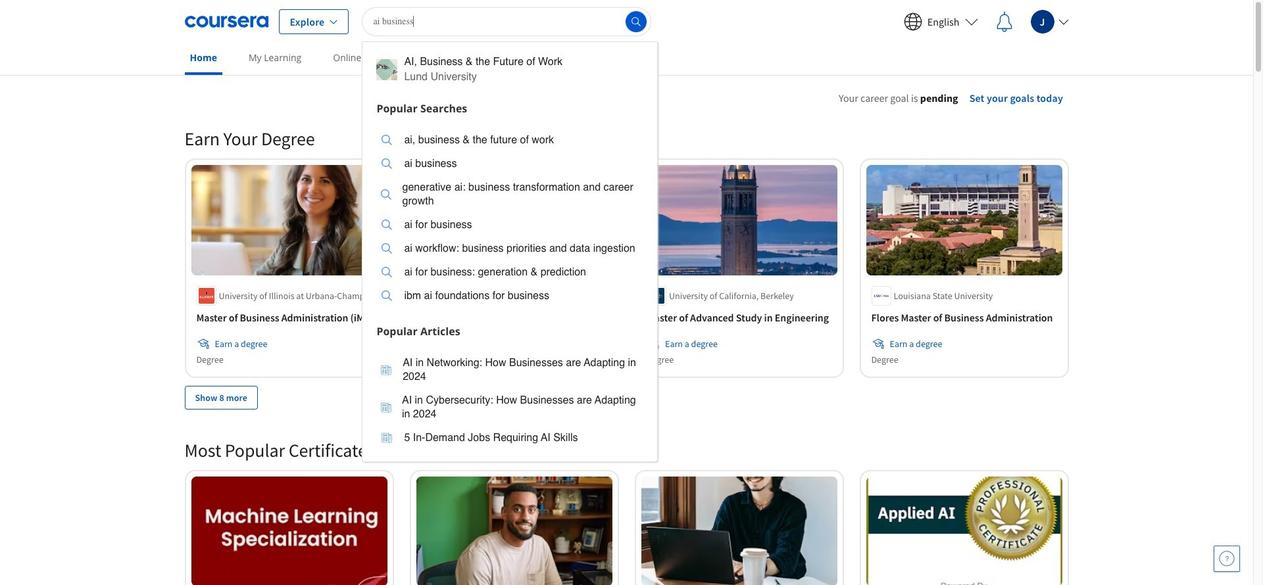 Task type: vqa. For each thing, say whether or not it's contained in the screenshot.
1st list box from the bottom
yes



Task type: describe. For each thing, give the bounding box(es) containing it.
What do you want to learn? text field
[[362, 7, 652, 36]]

earn your degree collection element
[[177, 106, 1077, 431]]

1 list box from the top
[[363, 120, 658, 320]]

most popular certificates collection element
[[177, 418, 1077, 586]]



Task type: locate. For each thing, give the bounding box(es) containing it.
1 vertical spatial list box
[[363, 343, 658, 462]]

list box
[[363, 120, 658, 320], [363, 343, 658, 462]]

autocomplete results list box
[[362, 41, 659, 462]]

help center image
[[1220, 552, 1236, 567]]

0 vertical spatial list box
[[363, 120, 658, 320]]

None search field
[[362, 7, 659, 462]]

region
[[784, 109, 1212, 239]]

coursera image
[[185, 11, 268, 32]]

suggestion image image
[[377, 59, 398, 80], [382, 135, 393, 145], [382, 159, 393, 169], [381, 189, 392, 200], [382, 220, 393, 230], [382, 244, 393, 254], [382, 267, 393, 278], [382, 291, 393, 301], [381, 365, 392, 376], [381, 403, 391, 413], [382, 433, 393, 444]]

2 list box from the top
[[363, 343, 658, 462]]



